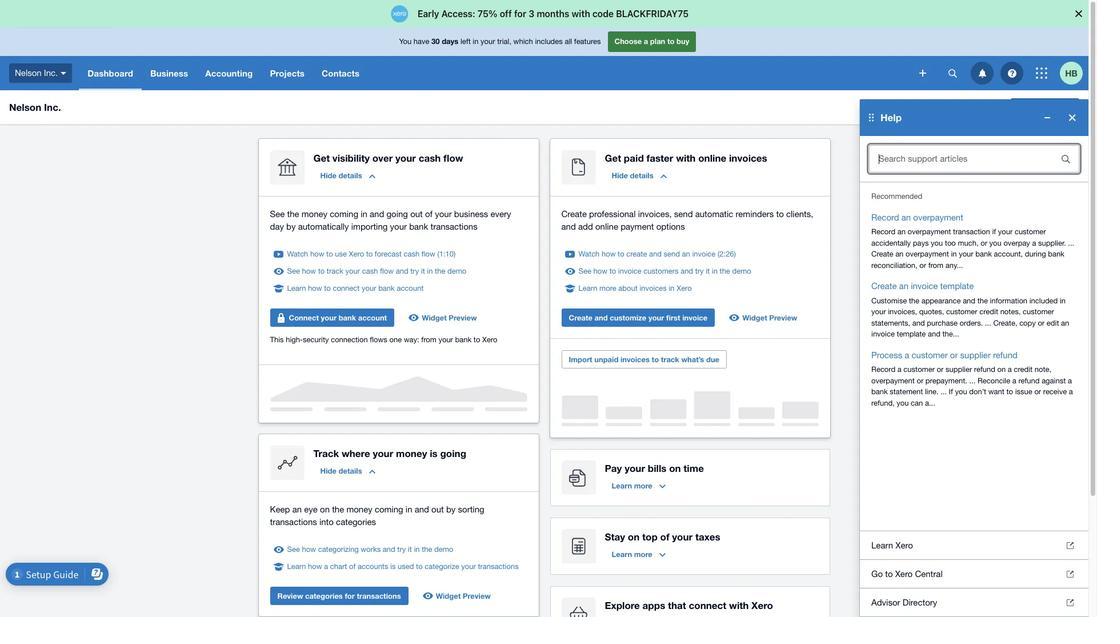 Task type: describe. For each thing, give the bounding box(es) containing it.
a left chart
[[324, 563, 328, 571]]

recommended element
[[872, 211, 1078, 409]]

1 record from the top
[[872, 212, 900, 222]]

1 vertical spatial money
[[396, 448, 427, 460]]

transactions inside see the money coming in and going out of your business every day by automatically importing your bank transactions
[[431, 222, 478, 232]]

0 vertical spatial invoices
[[730, 152, 768, 164]]

1 vertical spatial inc.
[[44, 101, 61, 113]]

learn down stay
[[612, 550, 632, 559]]

submit search image
[[1055, 148, 1078, 170]]

time
[[684, 463, 704, 475]]

explore
[[605, 600, 640, 612]]

of inside see the money coming in and going out of your business every day by automatically importing your bank transactions
[[425, 209, 433, 219]]

choose
[[615, 37, 642, 46]]

over
[[373, 152, 393, 164]]

day
[[270, 222, 284, 232]]

how for track
[[302, 267, 316, 276]]

how for invoice
[[594, 267, 608, 276]]

0 vertical spatial supplier
[[961, 350, 991, 360]]

create an invoice template link
[[872, 280, 974, 293]]

watch for get visibility over your cash flow
[[287, 250, 308, 258]]

connect for with
[[689, 600, 727, 612]]

bank down much,
[[976, 250, 993, 258]]

in inside create an invoice template customise the appearance and the information included in your invoices, quotes, customer credit notes, customer statements, and purchase orders. ... create, copy or edit an invoice template and the...
[[1061, 296, 1066, 305]]

information
[[991, 296, 1028, 305]]

0 horizontal spatial from
[[422, 336, 437, 344]]

central
[[916, 569, 943, 579]]

customer up orders.
[[947, 308, 978, 316]]

0 horizontal spatial template
[[897, 330, 926, 338]]

pay
[[605, 463, 622, 475]]

learn more for on
[[612, 550, 653, 559]]

process a customer or supplier refund record a customer or supplier refund on a credit note, overpayment or prepayment. ... reconcile a refund against a bank statement line. ... if you don't want to issue or receive a refund, you can a...
[[872, 350, 1074, 407]]

business button
[[142, 56, 197, 90]]

see for see the money coming in and going out of your business every day by automatically importing your bank transactions
[[270, 209, 285, 219]]

get for get paid faster with online invoices
[[605, 152, 622, 164]]

a right process
[[905, 350, 910, 360]]

the down (1:10)
[[435, 267, 446, 276]]

your right categorize
[[462, 563, 476, 571]]

0 horizontal spatial it
[[408, 545, 412, 554]]

categorizing
[[318, 545, 359, 554]]

you
[[399, 37, 412, 46]]

see how to track your cash flow and try it in the demo
[[287, 267, 467, 276]]

transactions inside the keep an eye on the money coming in and out by sorting transactions into categories
[[270, 517, 317, 527]]

or right much,
[[981, 239, 988, 247]]

into
[[320, 517, 334, 527]]

onboarding help options for new xero users group
[[860, 617, 1089, 617]]

customize
[[610, 313, 647, 322]]

how for connect
[[308, 284, 322, 293]]

record an overpayment link
[[872, 211, 964, 224]]

plan
[[651, 37, 666, 46]]

and inside see how categorizing works and try it in the demo link
[[383, 545, 395, 554]]

invoice up appearance
[[911, 281, 938, 291]]

invoices preview bar graph image
[[562, 392, 819, 427]]

your down much,
[[959, 250, 974, 258]]

your right 'if'
[[999, 228, 1013, 236]]

taxes icon image
[[562, 529, 596, 564]]

overpay
[[1004, 239, 1031, 247]]

... left if
[[941, 388, 947, 396]]

learn up connect at the bottom left of page
[[287, 284, 306, 293]]

a up reconcile
[[1008, 365, 1012, 374]]

credit inside process a customer or supplier refund record a customer or supplier refund on a credit note, overpayment or prepayment. ... reconcile a refund against a bank statement line. ... if you don't want to issue or receive a refund, you can a...
[[1015, 365, 1033, 374]]

learn down pay
[[612, 481, 632, 491]]

navigation inside help banner
[[79, 56, 912, 90]]

1 vertical spatial flow
[[422, 250, 436, 258]]

demo up categorize
[[435, 545, 454, 554]]

1 horizontal spatial svg image
[[949, 69, 957, 77]]

your inside create an invoice template customise the appearance and the information included in your invoices, quotes, customer credit notes, customer statements, and purchase orders. ... create, copy or edit an invoice template and the...
[[872, 308, 886, 316]]

1 vertical spatial send
[[664, 250, 680, 258]]

an up reconciliation,
[[896, 250, 904, 258]]

customers
[[644, 267, 679, 276]]

in inside the keep an eye on the money coming in and out by sorting transactions into categories
[[406, 505, 413, 515]]

bills
[[648, 463, 667, 475]]

go to xero central
[[872, 569, 943, 579]]

1 vertical spatial nelson inc.
[[9, 101, 61, 113]]

review categories for transactions
[[278, 592, 401, 601]]

a right receive
[[1070, 388, 1074, 396]]

record an overpayment record an overpayment transaction if your customer accidentally pays you too much, or you overpay a supplier. ... create an overpayment in your bank account, during bank reconciliation, or from any...
[[872, 212, 1075, 270]]

you can click and drag the help menu image
[[870, 114, 874, 122]]

you down 'if'
[[990, 239, 1002, 247]]

2 horizontal spatial svg image
[[1037, 67, 1048, 79]]

(2:26)
[[718, 250, 736, 258]]

one
[[390, 336, 402, 344]]

0 horizontal spatial svg image
[[920, 70, 927, 77]]

account,
[[995, 250, 1023, 258]]

and up orders.
[[963, 296, 976, 305]]

learn xero
[[872, 541, 914, 550]]

from inside record an overpayment record an overpayment transaction if your customer accidentally pays you too much, or you overpay a supplier. ... create an overpayment in your bank account, during bank reconciliation, or from any...
[[929, 261, 944, 270]]

(1:10)
[[438, 250, 456, 258]]

or up prepayment. at right
[[937, 365, 944, 374]]

a down process
[[898, 365, 902, 374]]

preview for get paid faster with online invoices
[[770, 313, 798, 322]]

2 vertical spatial refund
[[1019, 376, 1040, 385]]

contacts
[[322, 68, 360, 78]]

get for get visibility over your cash flow
[[314, 152, 330, 164]]

how for create
[[602, 250, 616, 258]]

during
[[1026, 250, 1047, 258]]

an inside watch how to create and send an invoice (2:26) link
[[682, 250, 691, 258]]

create for create an invoice template customise the appearance and the information included in your invoices, quotes, customer credit notes, customer statements, and purchase orders. ... create, copy or edit an invoice template and the...
[[872, 281, 897, 291]]

keep
[[270, 505, 290, 515]]

an up customise on the top right
[[900, 281, 909, 291]]

your right importing
[[390, 222, 407, 232]]

widget preview button for flow
[[404, 309, 484, 327]]

0 vertical spatial cash
[[419, 152, 441, 164]]

watch how to create and send an invoice (2:26)
[[579, 250, 736, 258]]

2 horizontal spatial svg image
[[979, 69, 987, 77]]

hide for visibility
[[320, 171, 337, 180]]

collapse help menu image
[[1037, 106, 1059, 129]]

xero inside learn more about invoices in xero link
[[677, 284, 692, 293]]

copy
[[1020, 319, 1036, 327]]

watch for get paid faster with online invoices
[[579, 250, 600, 258]]

2 record from the top
[[872, 228, 896, 236]]

customer up "line."
[[904, 365, 935, 374]]

learn more about invoices in xero
[[579, 284, 692, 293]]

an right edit
[[1062, 319, 1070, 327]]

a...
[[926, 399, 936, 407]]

1 horizontal spatial account
[[397, 284, 424, 293]]

create and customize your first invoice
[[569, 313, 708, 322]]

2 vertical spatial flow
[[380, 267, 394, 276]]

connect your bank account
[[289, 313, 387, 322]]

this
[[270, 336, 284, 344]]

connect your bank account button
[[270, 309, 395, 327]]

2 vertical spatial cash
[[362, 267, 378, 276]]

sorting
[[458, 505, 485, 515]]

and inside the keep an eye on the money coming in and out by sorting transactions into categories
[[415, 505, 429, 515]]

send inside create professional invoices, send automatic reminders to clients, and add online payment options
[[674, 209, 693, 219]]

1 vertical spatial going
[[440, 448, 467, 460]]

inc. inside popup button
[[44, 68, 58, 78]]

the up orders.
[[978, 296, 989, 305]]

1 vertical spatial refund
[[975, 365, 996, 374]]

overpayment up pays
[[908, 228, 952, 236]]

banking preview line graph image
[[270, 377, 527, 412]]

way:
[[404, 336, 419, 344]]

credit inside create an invoice template customise the appearance and the information included in your invoices, quotes, customer credit notes, customer statements, and purchase orders. ... create, copy or edit an invoice template and the...
[[980, 308, 999, 316]]

this high-security connection flows one way: from your bank to xero
[[270, 336, 498, 344]]

more for your
[[634, 481, 653, 491]]

process a customer or supplier refund link
[[872, 349, 1018, 362]]

connect for your
[[333, 284, 360, 293]]

transactions inside review categories for transactions 'button'
[[357, 592, 401, 601]]

flows
[[370, 336, 388, 344]]

and down quotes,
[[913, 319, 925, 327]]

clients,
[[787, 209, 814, 219]]

or up the create an invoice template link
[[920, 261, 927, 270]]

see how to invoice customers and try it in the demo link
[[579, 266, 752, 277]]

widget for invoices
[[743, 313, 768, 322]]

hide details button for where
[[314, 462, 382, 480]]

overpayment inside process a customer or supplier refund record a customer or supplier refund on a credit note, overpayment or prepayment. ... reconcile a refund against a bank statement line. ... if you don't want to issue or receive a refund, you can a...
[[872, 376, 915, 385]]

learn how to connect your bank account link
[[287, 283, 424, 294]]

your right where
[[373, 448, 394, 460]]

more for on
[[634, 550, 653, 559]]

create an invoice template customise the appearance and the information included in your invoices, quotes, customer credit notes, customer statements, and purchase orders. ... create, copy or edit an invoice template and the...
[[872, 281, 1070, 338]]

1 horizontal spatial it
[[421, 267, 425, 276]]

dashboard
[[88, 68, 133, 78]]

learn how a chart of accounts is used to categorize your transactions
[[287, 563, 519, 571]]

notes,
[[1001, 308, 1021, 316]]

invoices icon image
[[562, 150, 596, 185]]

prepayment.
[[926, 376, 968, 385]]

professional
[[590, 209, 636, 219]]

accounting
[[205, 68, 253, 78]]

learn inside 'help' group
[[872, 541, 894, 550]]

and inside create professional invoices, send automatic reminders to clients, and add online payment options
[[562, 222, 576, 232]]

add-ons icon image
[[562, 598, 596, 617]]

and down purchase
[[928, 330, 941, 338]]

what's
[[682, 355, 705, 364]]

you down statement
[[897, 399, 909, 407]]

your right connect at the bottom left of page
[[321, 313, 337, 322]]

details for visibility
[[339, 171, 362, 180]]

hide details for paid
[[612, 171, 654, 180]]

1 vertical spatial supplier
[[946, 365, 973, 374]]

top
[[643, 531, 658, 543]]

create for create professional invoices, send automatic reminders to clients, and add online payment options
[[562, 209, 587, 219]]

supplier.
[[1039, 239, 1067, 247]]

connect
[[289, 313, 319, 322]]

if
[[949, 388, 954, 396]]

create inside record an overpayment record an overpayment transaction if your customer accidentally pays you too much, or you overpay a supplier. ... create an overpayment in your bank account, during bank reconciliation, or from any...
[[872, 250, 894, 258]]

your right over
[[396, 152, 416, 164]]

demo down (2:26)
[[733, 267, 752, 276]]

try inside the see how to track your cash flow and try it in the demo link
[[411, 267, 419, 276]]

overpayment up the too at the right top of page
[[914, 212, 964, 222]]

or right issue
[[1035, 388, 1042, 396]]

your down the see how to track your cash flow and try it in the demo link
[[362, 284, 376, 293]]

to inside process a customer or supplier refund record a customer or supplier refund on a credit note, overpayment or prepayment. ... reconcile a refund against a bank statement line. ... if you don't want to issue or receive a refund, you can a...
[[1007, 388, 1014, 396]]

taxes
[[696, 531, 721, 543]]

the up categorize
[[422, 545, 433, 554]]

your right way:
[[439, 336, 453, 344]]

choose a plan to buy
[[615, 37, 690, 46]]

nelson inside popup button
[[15, 68, 42, 78]]

on left top
[[628, 531, 640, 543]]

you left the too at the right top of page
[[931, 239, 943, 247]]

quotes,
[[920, 308, 945, 316]]

close help menu image
[[1062, 106, 1085, 129]]

reminders
[[736, 209, 774, 219]]

categories inside 'button'
[[305, 592, 343, 601]]

you right if
[[956, 388, 968, 396]]

or down "the..."
[[951, 350, 958, 360]]

a up issue
[[1013, 376, 1017, 385]]

reconcile
[[978, 376, 1011, 385]]

review
[[278, 592, 303, 601]]

see the money coming in and going out of your business every day by automatically importing your bank transactions
[[270, 209, 511, 232]]

categories inside the keep an eye on the money coming in and out by sorting transactions into categories
[[336, 517, 376, 527]]

customer down included on the right top of page
[[1023, 308, 1055, 316]]

a left plan
[[644, 37, 648, 46]]

learn up review
[[287, 563, 306, 571]]

customer inside record an overpayment record an overpayment transaction if your customer accidentally pays you too much, or you overpay a supplier. ... create an overpayment in your bank account, during bank reconciliation, or from any...
[[1015, 228, 1047, 236]]

included
[[1030, 296, 1058, 305]]

bank down supplier.
[[1049, 250, 1065, 258]]

buy
[[677, 37, 690, 46]]

don't
[[970, 388, 987, 396]]

in inside see the money coming in and going out of your business every day by automatically importing your bank transactions
[[361, 209, 368, 219]]

an down recommended
[[902, 212, 911, 222]]

details for paid
[[630, 171, 654, 180]]

includes
[[535, 37, 563, 46]]

how for chart
[[308, 563, 322, 571]]

statement
[[890, 388, 924, 396]]

any...
[[946, 261, 964, 270]]

widget for flow
[[422, 313, 447, 322]]

demo down (1:10)
[[448, 267, 467, 276]]

by inside the keep an eye on the money coming in and out by sorting transactions into categories
[[447, 505, 456, 515]]

options
[[657, 222, 685, 232]]

your left taxes
[[673, 531, 693, 543]]

learn how a chart of accounts is used to categorize your transactions link
[[287, 561, 519, 573]]

days
[[442, 37, 459, 46]]

much,
[[958, 239, 979, 247]]

2 horizontal spatial it
[[706, 267, 710, 276]]

the inside see the money coming in and going out of your business every day by automatically importing your bank transactions
[[287, 209, 299, 219]]

unpaid
[[595, 355, 619, 364]]



Task type: vqa. For each thing, say whether or not it's contained in the screenshot.
Search support articles field
yes



Task type: locate. For each thing, give the bounding box(es) containing it.
1 vertical spatial invoices
[[640, 284, 667, 293]]

get left paid
[[605, 152, 622, 164]]

and left "add"
[[562, 222, 576, 232]]

1 horizontal spatial with
[[730, 600, 749, 612]]

due
[[707, 355, 720, 364]]

accidentally
[[872, 239, 911, 247]]

connection
[[331, 336, 368, 344]]

hide details button
[[314, 166, 382, 185], [605, 166, 674, 185], [314, 462, 382, 480]]

2 learn more from the top
[[612, 550, 653, 559]]

see for see how to invoice customers and try it in the demo
[[579, 267, 592, 276]]

widget preview button for invoices
[[724, 309, 805, 327]]

online down professional
[[596, 222, 619, 232]]

template down any...
[[941, 281, 974, 291]]

external link opens in new tab image
[[1067, 542, 1074, 549], [1067, 571, 1074, 578]]

0 horizontal spatial get
[[314, 152, 330, 164]]

1 horizontal spatial track
[[661, 355, 680, 364]]

and
[[370, 209, 384, 219], [562, 222, 576, 232], [649, 250, 662, 258], [396, 267, 409, 276], [681, 267, 694, 276], [963, 296, 976, 305], [595, 313, 608, 322], [913, 319, 925, 327], [928, 330, 941, 338], [415, 505, 429, 515], [383, 545, 395, 554]]

1 horizontal spatial invoices,
[[889, 308, 918, 316]]

it right customers
[[706, 267, 710, 276]]

automatically
[[298, 222, 349, 232]]

bank right importing
[[409, 222, 428, 232]]

customise
[[872, 296, 907, 305]]

1 horizontal spatial by
[[447, 505, 456, 515]]

svg image inside nelson inc. popup button
[[61, 72, 66, 75]]

...
[[1069, 239, 1075, 247], [986, 319, 992, 327], [970, 376, 976, 385], [941, 388, 947, 396]]

1 horizontal spatial credit
[[1015, 365, 1033, 374]]

features
[[574, 37, 601, 46]]

1 horizontal spatial get
[[605, 152, 622, 164]]

record
[[872, 212, 900, 222], [872, 228, 896, 236], [872, 365, 896, 374]]

1 vertical spatial learn more
[[612, 550, 653, 559]]

1 vertical spatial credit
[[1015, 365, 1033, 374]]

going
[[387, 209, 408, 219], [440, 448, 467, 460]]

contacts button
[[313, 56, 368, 90]]

process
[[872, 350, 903, 360]]

see down "add"
[[579, 267, 592, 276]]

1 watch from the left
[[287, 250, 308, 258]]

0 horizontal spatial of
[[349, 563, 356, 571]]

... right orders.
[[986, 319, 992, 327]]

0 vertical spatial is
[[430, 448, 438, 460]]

track where your money is going
[[314, 448, 467, 460]]

to inside create professional invoices, send automatic reminders to clients, and add online payment options
[[777, 209, 784, 219]]

trial,
[[498, 37, 512, 46]]

the down the create an invoice template link
[[909, 296, 920, 305]]

and left sorting
[[415, 505, 429, 515]]

0 vertical spatial external link opens in new tab image
[[1067, 542, 1074, 549]]

hide details down where
[[320, 467, 362, 476]]

categories right "into"
[[336, 517, 376, 527]]

learn up "go" on the right bottom of the page
[[872, 541, 894, 550]]

credit left 'note,'
[[1015, 365, 1033, 374]]

on up "into"
[[320, 505, 330, 515]]

1 learn more from the top
[[612, 481, 653, 491]]

1 vertical spatial is
[[391, 563, 396, 571]]

0 vertical spatial out
[[411, 209, 423, 219]]

navigation containing dashboard
[[79, 56, 912, 90]]

1 vertical spatial with
[[730, 600, 749, 612]]

0 vertical spatial nelson inc.
[[15, 68, 58, 78]]

see for see how to track your cash flow and try it in the demo
[[287, 267, 300, 276]]

try inside see how categorizing works and try it in the demo link
[[398, 545, 406, 554]]

invoice up about
[[619, 267, 642, 276]]

0 horizontal spatial coming
[[330, 209, 358, 219]]

first
[[667, 313, 681, 322]]

0 vertical spatial going
[[387, 209, 408, 219]]

1 vertical spatial out
[[432, 505, 444, 515]]

how inside watch how to create and send an invoice (2:26) link
[[602, 250, 616, 258]]

widget preview
[[422, 313, 477, 322], [743, 313, 798, 322], [436, 592, 491, 601]]

online inside create professional invoices, send automatic reminders to clients, and add online payment options
[[596, 222, 619, 232]]

hide details button down visibility
[[314, 166, 382, 185]]

hide details button down paid
[[605, 166, 674, 185]]

0 vertical spatial from
[[929, 261, 944, 270]]

or left edit
[[1039, 319, 1045, 327]]

customer down "the..."
[[912, 350, 948, 360]]

try inside see how to invoice customers and try it in the demo link
[[696, 267, 704, 276]]

your
[[481, 37, 495, 46], [396, 152, 416, 164], [435, 209, 452, 219], [390, 222, 407, 232], [999, 228, 1013, 236], [959, 250, 974, 258], [346, 267, 360, 276], [362, 284, 376, 293], [872, 308, 886, 316], [321, 313, 337, 322], [649, 313, 665, 322], [439, 336, 453, 344], [373, 448, 394, 460], [625, 463, 646, 475], [673, 531, 693, 543], [462, 563, 476, 571]]

hide details button for paid
[[605, 166, 674, 185]]

an up "see how to invoice customers and try it in the demo"
[[682, 250, 691, 258]]

0 horizontal spatial watch
[[287, 250, 308, 258]]

bank up refund,
[[872, 388, 888, 396]]

1 vertical spatial nelson
[[9, 101, 41, 113]]

hide details button down where
[[314, 462, 382, 480]]

line.
[[926, 388, 939, 396]]

on right 'bills'
[[670, 463, 681, 475]]

... right supplier.
[[1069, 239, 1075, 247]]

supplier up reconcile
[[961, 350, 991, 360]]

of left business
[[425, 209, 433, 219]]

3 record from the top
[[872, 365, 896, 374]]

see inside see how categorizing works and try it in the demo link
[[287, 545, 300, 554]]

1 vertical spatial more
[[634, 481, 653, 491]]

learn more down pay
[[612, 481, 653, 491]]

see inside see how to invoice customers and try it in the demo link
[[579, 267, 592, 276]]

cash right forecast
[[404, 250, 420, 258]]

import unpaid invoices to track what's due button
[[562, 350, 727, 369]]

a inside record an overpayment record an overpayment transaction if your customer accidentally pays you too much, or you overpay a supplier. ... create an overpayment in your bank account, during bank reconciliation, or from any...
[[1033, 239, 1037, 247]]

track
[[314, 448, 339, 460]]

1 horizontal spatial money
[[347, 505, 373, 515]]

preview for get visibility over your cash flow
[[449, 313, 477, 322]]

1 horizontal spatial from
[[929, 261, 944, 270]]

1 horizontal spatial flow
[[422, 250, 436, 258]]

see inside the see how to track your cash flow and try it in the demo link
[[287, 267, 300, 276]]

0 vertical spatial record
[[872, 212, 900, 222]]

template
[[941, 281, 974, 291], [897, 330, 926, 338]]

0 vertical spatial money
[[302, 209, 328, 219]]

navigation
[[79, 56, 912, 90]]

learn more
[[612, 481, 653, 491], [612, 550, 653, 559]]

try up learn how a chart of accounts is used to categorize your transactions
[[398, 545, 406, 554]]

you have 30 days left in your trial, which includes all features
[[399, 37, 601, 46]]

send
[[674, 209, 693, 219], [664, 250, 680, 258]]

learn more about invoices in xero link
[[579, 283, 692, 294]]

1 get from the left
[[314, 152, 330, 164]]

create up "add"
[[562, 209, 587, 219]]

invoices down customers
[[640, 284, 667, 293]]

0 vertical spatial more
[[600, 284, 617, 293]]

out inside see the money coming in and going out of your business every day by automatically importing your bank transactions
[[411, 209, 423, 219]]

supplier up prepayment. at right
[[946, 365, 973, 374]]

an up accidentally
[[898, 228, 906, 236]]

0 horizontal spatial flow
[[380, 267, 394, 276]]

by
[[287, 222, 296, 232], [447, 505, 456, 515]]

... inside create an invoice template customise the appearance and the information included in your invoices, quotes, customer credit notes, customer statements, and purchase orders. ... create, copy or edit an invoice template and the...
[[986, 319, 992, 327]]

if
[[993, 228, 997, 236]]

0 vertical spatial send
[[674, 209, 693, 219]]

0 vertical spatial inc.
[[44, 68, 58, 78]]

coming inside see the money coming in and going out of your business every day by automatically importing your bank transactions
[[330, 209, 358, 219]]

2 vertical spatial more
[[634, 550, 653, 559]]

1 vertical spatial track
[[661, 355, 680, 364]]

categorize
[[425, 563, 459, 571]]

1 vertical spatial of
[[661, 531, 670, 543]]

your right pay
[[625, 463, 646, 475]]

bank inside see the money coming in and going out of your business every day by automatically importing your bank transactions
[[409, 222, 428, 232]]

hb button
[[1061, 56, 1089, 90]]

banking icon image
[[270, 150, 304, 185]]

how inside see how categorizing works and try it in the demo link
[[302, 545, 316, 554]]

supplier
[[961, 350, 991, 360], [946, 365, 973, 374]]

invoice left (2:26)
[[693, 250, 716, 258]]

see how to track your cash flow and try it in the demo link
[[287, 266, 467, 277]]

invoices, inside create professional invoices, send automatic reminders to clients, and add online payment options
[[638, 209, 672, 219]]

works
[[361, 545, 381, 554]]

1 vertical spatial by
[[447, 505, 456, 515]]

the inside the keep an eye on the money coming in and out by sorting transactions into categories
[[332, 505, 344, 515]]

0 vertical spatial by
[[287, 222, 296, 232]]

hide details for visibility
[[320, 171, 362, 180]]

create for create and customize your first invoice
[[569, 313, 593, 322]]

2 vertical spatial invoices
[[621, 355, 650, 364]]

1 vertical spatial from
[[422, 336, 437, 344]]

demo
[[448, 267, 467, 276], [733, 267, 752, 276], [435, 545, 454, 554]]

learn more for your
[[612, 481, 653, 491]]

1 external link opens in new tab image from the top
[[1067, 542, 1074, 549]]

1 vertical spatial categories
[[305, 592, 343, 601]]

1 horizontal spatial template
[[941, 281, 974, 291]]

track down use
[[327, 267, 344, 276]]

create inside create an invoice template customise the appearance and the information included in your invoices, quotes, customer credit notes, customer statements, and purchase orders. ... create, copy or edit an invoice template and the...
[[872, 281, 897, 291]]

you
[[931, 239, 943, 247], [990, 239, 1002, 247], [956, 388, 968, 396], [897, 399, 909, 407]]

the down (2:26)
[[720, 267, 731, 276]]

directory
[[903, 598, 938, 607]]

connect up connect your bank account
[[333, 284, 360, 293]]

more down pay your bills on time on the right of page
[[634, 481, 653, 491]]

hide details button for visibility
[[314, 166, 382, 185]]

money up automatically
[[302, 209, 328, 219]]

chart
[[330, 563, 347, 571]]

1 vertical spatial coming
[[375, 505, 403, 515]]

hide for where
[[320, 467, 337, 476]]

1 horizontal spatial watch
[[579, 250, 600, 258]]

2 vertical spatial money
[[347, 505, 373, 515]]

see for see how categorizing works and try it in the demo
[[287, 545, 300, 554]]

0 vertical spatial refund
[[994, 350, 1018, 360]]

0 horizontal spatial out
[[411, 209, 423, 219]]

and inside see the money coming in and going out of your business every day by automatically importing your bank transactions
[[370, 209, 384, 219]]

overpayment down pays
[[906, 250, 950, 258]]

to
[[668, 37, 675, 46], [777, 209, 784, 219], [327, 250, 333, 258], [366, 250, 373, 258], [618, 250, 625, 258], [318, 267, 325, 276], [610, 267, 616, 276], [324, 284, 331, 293], [474, 336, 480, 344], [652, 355, 659, 364], [1007, 388, 1014, 396], [416, 563, 423, 571], [886, 569, 893, 579]]

on inside process a customer or supplier refund record a customer or supplier refund on a credit note, overpayment or prepayment. ... reconcile a refund against a bank statement line. ... if you don't want to issue or receive a refund, you can a...
[[998, 365, 1006, 374]]

2 horizontal spatial of
[[661, 531, 670, 543]]

a right against
[[1069, 376, 1073, 385]]

1 horizontal spatial try
[[411, 267, 419, 276]]

to inside button
[[652, 355, 659, 364]]

how inside the see how to track your cash flow and try it in the demo link
[[302, 267, 316, 276]]

widget preview for flow
[[422, 313, 477, 322]]

2 external link opens in new tab image from the top
[[1067, 571, 1074, 578]]

in inside the you have 30 days left in your trial, which includes all features
[[473, 37, 479, 46]]

watch how to use xero to forecast cash flow (1:10)
[[287, 250, 456, 258]]

your up learn how to connect your bank account
[[346, 267, 360, 276]]

online
[[699, 152, 727, 164], [596, 222, 619, 232]]

and inside watch how to create and send an invoice (2:26) link
[[649, 250, 662, 258]]

money inside see the money coming in and going out of your business every day by automatically importing your bank transactions
[[302, 209, 328, 219]]

invoice down statements,
[[872, 330, 895, 338]]

bank inside button
[[339, 313, 356, 322]]

invoices
[[730, 152, 768, 164], [640, 284, 667, 293], [621, 355, 650, 364]]

advisor
[[872, 598, 901, 607]]

invoice inside button
[[683, 313, 708, 322]]

svg image
[[949, 69, 957, 77], [979, 69, 987, 77], [61, 72, 66, 75]]

0 vertical spatial connect
[[333, 284, 360, 293]]

create inside button
[[569, 313, 593, 322]]

or inside create an invoice template customise the appearance and the information included in your invoices, quotes, customer credit notes, customer statements, and purchase orders. ... create, copy or edit an invoice template and the...
[[1039, 319, 1045, 327]]

invoices inside button
[[621, 355, 650, 364]]

widget preview button
[[404, 309, 484, 327], [724, 309, 805, 327], [418, 587, 498, 605]]

and left customize
[[595, 313, 608, 322]]

transactions inside the learn how a chart of accounts is used to categorize your transactions link
[[478, 563, 519, 571]]

categories
[[336, 517, 376, 527], [305, 592, 343, 601]]

0 vertical spatial learn more button
[[605, 477, 673, 495]]

faster
[[647, 152, 674, 164]]

widget preview for invoices
[[743, 313, 798, 322]]

coming inside the keep an eye on the money coming in and out by sorting transactions into categories
[[375, 505, 403, 515]]

1 vertical spatial cash
[[404, 250, 420, 258]]

1 horizontal spatial online
[[699, 152, 727, 164]]

money inside the keep an eye on the money coming in and out by sorting transactions into categories
[[347, 505, 373, 515]]

transactions right categorize
[[478, 563, 519, 571]]

how for use
[[310, 250, 324, 258]]

get visibility over your cash flow
[[314, 152, 464, 164]]

Search support articles field
[[870, 148, 1048, 170]]

bills icon image
[[562, 461, 596, 495]]

learn
[[287, 284, 306, 293], [579, 284, 598, 293], [612, 481, 632, 491], [872, 541, 894, 550], [612, 550, 632, 559], [287, 563, 306, 571]]

2 vertical spatial record
[[872, 365, 896, 374]]

details for where
[[339, 467, 362, 476]]

external link opens in new tab image for go to xero central
[[1067, 571, 1074, 578]]

recommended
[[872, 192, 923, 201]]

0 horizontal spatial track
[[327, 267, 344, 276]]

coming up automatically
[[330, 209, 358, 219]]

hide down track
[[320, 467, 337, 476]]

importing
[[351, 222, 388, 232]]

1 horizontal spatial out
[[432, 505, 444, 515]]

from right way:
[[422, 336, 437, 344]]

visibility
[[333, 152, 370, 164]]

1 learn more button from the top
[[605, 477, 673, 495]]

out left sorting
[[432, 505, 444, 515]]

import unpaid invoices to track what's due
[[569, 355, 720, 364]]

see inside see the money coming in and going out of your business every day by automatically importing your bank transactions
[[270, 209, 285, 219]]

details down paid
[[630, 171, 654, 180]]

overpayment up statement
[[872, 376, 915, 385]]

money
[[302, 209, 328, 219], [396, 448, 427, 460], [347, 505, 373, 515]]

... inside record an overpayment record an overpayment transaction if your customer accidentally pays you too much, or you overpay a supplier. ... create an overpayment in your bank account, during bank reconciliation, or from any...
[[1069, 239, 1075, 247]]

add
[[579, 222, 593, 232]]

help banner
[[0, 27, 1089, 617]]

learn more button down top
[[605, 545, 673, 564]]

customer
[[1015, 228, 1047, 236], [947, 308, 978, 316], [1023, 308, 1055, 316], [912, 350, 948, 360], [904, 365, 935, 374]]

bank down the see how to track your cash flow and try it in the demo link
[[379, 284, 395, 293]]

1 horizontal spatial of
[[425, 209, 433, 219]]

send up "see how to invoice customers and try it in the demo"
[[664, 250, 680, 258]]

1 vertical spatial invoices,
[[889, 308, 918, 316]]

from
[[929, 261, 944, 270], [422, 336, 437, 344]]

can
[[911, 399, 924, 407]]

transactions right for
[[357, 592, 401, 601]]

categories left for
[[305, 592, 343, 601]]

account down the see how to track your cash flow and try it in the demo link
[[397, 284, 424, 293]]

by inside see the money coming in and going out of your business every day by automatically importing your bank transactions
[[287, 222, 296, 232]]

refund,
[[872, 399, 895, 407]]

transactions down keep
[[270, 517, 317, 527]]

it up used
[[408, 545, 412, 554]]

learn more button for your
[[605, 477, 673, 495]]

0 vertical spatial coming
[[330, 209, 358, 219]]

reconciliation,
[[872, 261, 918, 270]]

nelson inc. inside popup button
[[15, 68, 58, 78]]

account inside button
[[358, 313, 387, 322]]

your inside the you have 30 days left in your trial, which includes all features
[[481, 37, 495, 46]]

0 horizontal spatial is
[[391, 563, 396, 571]]

... up don't
[[970, 376, 976, 385]]

invoices right unpaid
[[621, 355, 650, 364]]

0 vertical spatial online
[[699, 152, 727, 164]]

receive
[[1044, 388, 1068, 396]]

0 vertical spatial template
[[941, 281, 974, 291]]

a up during
[[1033, 239, 1037, 247]]

1 horizontal spatial svg image
[[1008, 69, 1017, 77]]

how for works
[[302, 545, 316, 554]]

record inside process a customer or supplier refund record a customer or supplier refund on a credit note, overpayment or prepayment. ... reconcile a refund against a bank statement line. ... if you don't want to issue or receive a refund, you can a...
[[872, 365, 896, 374]]

1 vertical spatial account
[[358, 313, 387, 322]]

transaction
[[954, 228, 991, 236]]

1 vertical spatial external link opens in new tab image
[[1067, 571, 1074, 578]]

out inside the keep an eye on the money coming in and out by sorting transactions into categories
[[432, 505, 444, 515]]

2 horizontal spatial try
[[696, 267, 704, 276]]

external link opens in new tab image for learn xero
[[1067, 542, 1074, 549]]

in inside record an overpayment record an overpayment transaction if your customer accidentally pays you too much, or you overpay a supplier. ... create an overpayment in your bank account, during bank reconciliation, or from any...
[[952, 250, 957, 258]]

how inside the learn how a chart of accounts is used to categorize your transactions link
[[308, 563, 322, 571]]

and up customers
[[649, 250, 662, 258]]

0 horizontal spatial by
[[287, 222, 296, 232]]

0 vertical spatial of
[[425, 209, 433, 219]]

automatic
[[696, 209, 734, 219]]

learn more down stay
[[612, 550, 653, 559]]

help group
[[860, 99, 1089, 617]]

flow
[[444, 152, 464, 164], [422, 250, 436, 258], [380, 267, 394, 276]]

online right faster
[[699, 152, 727, 164]]

get
[[314, 152, 330, 164], [605, 152, 622, 164]]

hide details down visibility
[[320, 171, 362, 180]]

external link opens in new tab image
[[1067, 599, 1074, 606]]

watch how to create and send an invoice (2:26) link
[[579, 249, 736, 260]]

an inside the keep an eye on the money coming in and out by sorting transactions into categories
[[293, 505, 302, 515]]

stay
[[605, 531, 626, 543]]

and inside create and customize your first invoice button
[[595, 313, 608, 322]]

your left business
[[435, 209, 452, 219]]

going inside see the money coming in and going out of your business every day by automatically importing your bank transactions
[[387, 209, 408, 219]]

2 watch from the left
[[579, 250, 600, 258]]

0 vertical spatial categories
[[336, 517, 376, 527]]

svg image
[[1037, 67, 1048, 79], [1008, 69, 1017, 77], [920, 70, 927, 77]]

money right where
[[396, 448, 427, 460]]

nelson inc. button
[[0, 56, 79, 90]]

0 vertical spatial flow
[[444, 152, 464, 164]]

hide details for where
[[320, 467, 362, 476]]

learn more button for on
[[605, 545, 673, 564]]

watch how to use xero to forecast cash flow (1:10) link
[[287, 249, 456, 260]]

connect
[[333, 284, 360, 293], [689, 600, 727, 612]]

more left about
[[600, 284, 617, 293]]

2 learn more button from the top
[[605, 545, 673, 564]]

how inside see how to invoice customers and try it in the demo link
[[594, 267, 608, 276]]

from left any...
[[929, 261, 944, 270]]

0 horizontal spatial account
[[358, 313, 387, 322]]

learn left about
[[579, 284, 598, 293]]

by left sorting
[[447, 505, 456, 515]]

create up "import"
[[569, 313, 593, 322]]

track inside button
[[661, 355, 680, 364]]

on inside the keep an eye on the money coming in and out by sorting transactions into categories
[[320, 505, 330, 515]]

2 vertical spatial of
[[349, 563, 356, 571]]

0 vertical spatial credit
[[980, 308, 999, 316]]

0 horizontal spatial with
[[676, 152, 696, 164]]

send up the options on the right of page
[[674, 209, 693, 219]]

out left business
[[411, 209, 423, 219]]

bank inside process a customer or supplier refund record a customer or supplier refund on a credit note, overpayment or prepayment. ... reconcile a refund against a bank statement line. ... if you don't want to issue or receive a refund, you can a...
[[872, 388, 888, 396]]

and inside the see how to track your cash flow and try it in the demo link
[[396, 267, 409, 276]]

it
[[421, 267, 425, 276], [706, 267, 710, 276], [408, 545, 412, 554]]

hide for paid
[[612, 171, 628, 180]]

2 horizontal spatial money
[[396, 448, 427, 460]]

bank right way:
[[455, 336, 472, 344]]

how inside watch how to use xero to forecast cash flow (1:10) link
[[310, 250, 324, 258]]

0 horizontal spatial try
[[398, 545, 406, 554]]

for
[[345, 592, 355, 601]]

money up see how categorizing works and try it in the demo
[[347, 505, 373, 515]]

create inside create professional invoices, send automatic reminders to clients, and add online payment options
[[562, 209, 587, 219]]

pay your bills on time
[[605, 463, 704, 475]]

xero inside watch how to use xero to forecast cash flow (1:10) link
[[349, 250, 364, 258]]

of
[[425, 209, 433, 219], [661, 531, 670, 543], [349, 563, 356, 571]]

1 horizontal spatial going
[[440, 448, 467, 460]]

and inside see how to invoice customers and try it in the demo link
[[681, 267, 694, 276]]

of right top
[[661, 531, 670, 543]]

out
[[411, 209, 423, 219], [432, 505, 444, 515]]

0 horizontal spatial svg image
[[61, 72, 66, 75]]

0 horizontal spatial going
[[387, 209, 408, 219]]

or up statement
[[917, 376, 924, 385]]

dashboard link
[[79, 56, 142, 90]]

how inside learn how to connect your bank account link
[[308, 284, 322, 293]]

learn more button down pay your bills on time on the right of page
[[605, 477, 673, 495]]

business
[[454, 209, 488, 219]]

1 vertical spatial learn more button
[[605, 545, 673, 564]]

record down recommended
[[872, 212, 900, 222]]

0 vertical spatial learn more
[[612, 481, 653, 491]]

1 vertical spatial template
[[897, 330, 926, 338]]

2 get from the left
[[605, 152, 622, 164]]

1 vertical spatial record
[[872, 228, 896, 236]]

your left first at the bottom of the page
[[649, 313, 665, 322]]

dialog
[[0, 0, 1098, 27]]

track money icon image
[[270, 446, 304, 480]]

invoices, inside create an invoice template customise the appearance and the information included in your invoices, quotes, customer credit notes, customer statements, and purchase orders. ... create, copy or edit an invoice template and the...
[[889, 308, 918, 316]]

1 horizontal spatial connect
[[689, 600, 727, 612]]

coming
[[330, 209, 358, 219], [375, 505, 403, 515]]

track left what's
[[661, 355, 680, 364]]

hb
[[1066, 68, 1078, 78]]



